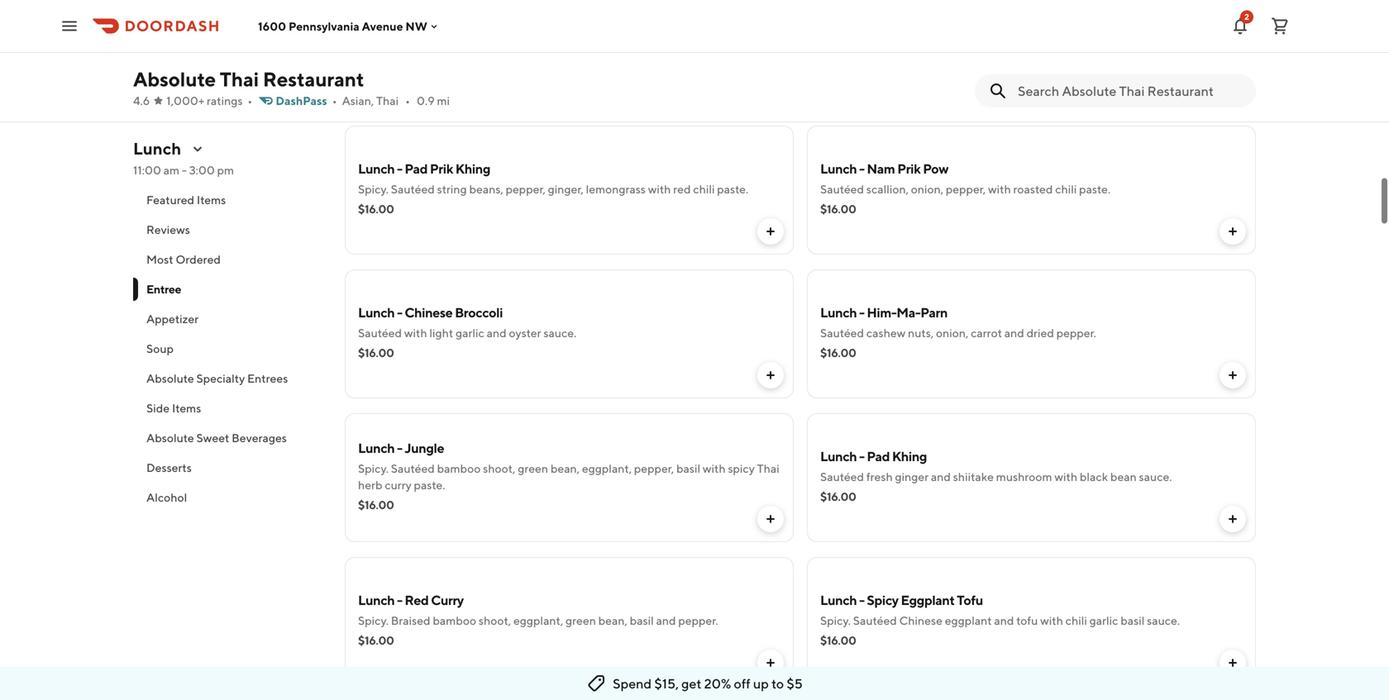 Task type: locate. For each thing, give the bounding box(es) containing it.
khing up beans,
[[456, 161, 491, 177]]

2 vertical spatial garlic
[[1090, 614, 1119, 628]]

paste. right "red"
[[717, 182, 749, 196]]

1 horizontal spatial pepper,
[[634, 462, 674, 476]]

sauce. inside lunch - pad khing sautéed fresh ginger and shiitake mushroom with black bean sauce. $16.00
[[1140, 470, 1173, 484]]

2 prik from the left
[[898, 161, 921, 177]]

chili right tofu
[[1066, 614, 1088, 628]]

lunch - jungle spicy. sautéed bamboo shoot, green bean, eggplant, pepper, basil with spicy thai herb curry paste. $16.00
[[358, 440, 780, 512]]

- for lunch - green curry fried rice
[[397, 9, 402, 24]]

pepper down avenue
[[358, 47, 396, 60]]

$16.00 inside lunch - pad prik khing spicy. sautéed string beans, pepper, ginger, lemongrass with red chili paste. $16.00
[[358, 202, 394, 216]]

spicy down 'green'
[[391, 30, 420, 44]]

lunch inside 'lunch - him-ma-parn sautéed cashew nuts, onion, carrot and dried pepper. $16.00'
[[821, 305, 857, 321]]

0 horizontal spatial •
[[248, 94, 253, 108]]

2 horizontal spatial garlic
[[1131, 38, 1160, 52]]

2 vertical spatial thai
[[757, 462, 780, 476]]

onion,
[[911, 182, 944, 196], [936, 326, 969, 340]]

1 vertical spatial eggplant,
[[582, 462, 632, 476]]

0 horizontal spatial garlic
[[456, 326, 485, 340]]

bean
[[1111, 470, 1137, 484]]

0 vertical spatial pepper.
[[1057, 326, 1097, 340]]

pad inside lunch - pad khing sautéed fresh ginger and shiitake mushroom with black bean sauce. $16.00
[[867, 449, 890, 464]]

• down absolute thai restaurant
[[248, 94, 253, 108]]

1 horizontal spatial thai
[[376, 94, 399, 108]]

pad inside lunch - pad prik khing spicy. sautéed string beans, pepper, ginger, lemongrass with red chili paste. $16.00
[[405, 161, 428, 177]]

1 horizontal spatial paste.
[[717, 182, 749, 196]]

and left tofu
[[995, 614, 1015, 628]]

- for lunch - chinese broccoli
[[397, 305, 402, 321]]

fresh
[[867, 470, 893, 484]]

curry inside lunch - red curry spicy. braised bamboo shoot, eggplant, green bean, basil and pepper. $16.00
[[431, 593, 464, 608]]

0 vertical spatial thai
[[220, 67, 259, 91]]

lunch for lunch - pad khing sautéed fresh ginger and shiitake mushroom with black bean sauce. $16.00
[[821, 449, 857, 464]]

beans,
[[469, 182, 504, 196]]

sautéed
[[853, 38, 897, 52], [391, 182, 435, 196], [821, 182, 864, 196], [358, 326, 402, 340], [821, 326, 864, 340], [391, 462, 435, 476], [821, 470, 864, 484], [853, 614, 897, 628]]

1,000+ ratings •
[[167, 94, 253, 108]]

spicy.
[[358, 30, 389, 44], [821, 38, 851, 52], [358, 182, 389, 196], [358, 462, 389, 476], [358, 614, 389, 628], [821, 614, 851, 628]]

khing inside lunch - pad prik khing spicy. sautéed string beans, pepper, ginger, lemongrass with red chili paste. $16.00
[[456, 161, 491, 177]]

0 horizontal spatial spicy
[[391, 30, 420, 44]]

pepper, inside lunch - nam prik pow sautéed scallion, onion, pepper, with roasted chili paste. $16.00
[[946, 182, 986, 196]]

1 vertical spatial absolute
[[146, 372, 194, 385]]

1 horizontal spatial green
[[566, 614, 596, 628]]

fried-
[[422, 30, 451, 44]]

chili right "red"
[[693, 182, 715, 196]]

lunch inside lunch - jungle spicy. sautéed bamboo shoot, green bean, eggplant, pepper, basil with spicy thai herb curry paste. $16.00
[[358, 440, 395, 456]]

chili inside lunch - nam prik pow sautéed scallion, onion, pepper, with roasted chili paste. $16.00
[[1056, 182, 1077, 196]]

with left spicy
[[703, 462, 726, 476]]

curry
[[444, 9, 477, 24], [431, 593, 464, 608]]

-
[[397, 9, 402, 24], [397, 161, 402, 177], [860, 161, 865, 177], [182, 163, 187, 177], [397, 305, 402, 321], [860, 305, 865, 321], [397, 440, 402, 456], [860, 449, 865, 464], [397, 593, 402, 608], [860, 593, 865, 608]]

spend $15, get 20% off up to $5
[[613, 676, 803, 692]]

red
[[674, 182, 691, 196]]

dashpass •
[[276, 94, 337, 108]]

0 vertical spatial absolute
[[133, 67, 216, 91]]

0 horizontal spatial green
[[518, 462, 548, 476]]

garlic up item search search box
[[1131, 38, 1160, 52]]

0 vertical spatial chinese
[[405, 305, 453, 321]]

0 vertical spatial onion,
[[911, 182, 944, 196]]

most
[[146, 253, 173, 266]]

2 vertical spatial absolute
[[146, 431, 194, 445]]

prik inside lunch - pad prik khing spicy. sautéed string beans, pepper, ginger, lemongrass with red chili paste. $16.00
[[430, 161, 453, 177]]

0 vertical spatial curry
[[444, 9, 477, 24]]

2 horizontal spatial thai
[[757, 462, 780, 476]]

0 vertical spatial eggplant,
[[498, 30, 548, 44]]

lunch for lunch - pad prik khing spicy. sautéed string beans, pepper, ginger, lemongrass with red chili paste. $16.00
[[358, 161, 395, 177]]

onion, inside 'lunch - him-ma-parn sautéed cashew nuts, onion, carrot and dried pepper. $16.00'
[[936, 326, 969, 340]]

chinese down the eggplant
[[900, 614, 943, 628]]

spicy left the eggplant
[[867, 593, 899, 608]]

0 vertical spatial bean,
[[551, 462, 580, 476]]

bell
[[1020, 38, 1040, 52]]

and right the ginger
[[931, 470, 951, 484]]

add item to cart image for lunch - red curry
[[764, 657, 778, 670]]

mi
[[437, 94, 450, 108]]

shoot,
[[597, 30, 629, 44], [483, 462, 516, 476], [479, 614, 511, 628]]

spicy
[[728, 462, 755, 476]]

and inside lunch - pad khing sautéed fresh ginger and shiitake mushroom with black bean sauce. $16.00
[[931, 470, 951, 484]]

chinese up light
[[405, 305, 453, 321]]

2 vertical spatial eggplant,
[[514, 614, 564, 628]]

items for side items
[[172, 402, 201, 415]]

1 vertical spatial pepper.
[[679, 614, 718, 628]]

pepper right bell
[[1042, 38, 1080, 52]]

1 vertical spatial curry
[[431, 593, 464, 608]]

most ordered button
[[133, 245, 325, 275]]

0 vertical spatial khing
[[456, 161, 491, 177]]

2 vertical spatial bamboo
[[433, 614, 477, 628]]

bean, inside lunch - red curry spicy. braised bamboo shoot, eggplant, green bean, basil and pepper. $16.00
[[599, 614, 628, 628]]

0 vertical spatial bamboo
[[551, 30, 594, 44]]

pad for khing
[[867, 449, 890, 464]]

2
[[1245, 12, 1250, 22]]

1 horizontal spatial bean,
[[599, 614, 628, 628]]

entree
[[146, 282, 181, 296]]

lunch inside lunch - nam prik pow sautéed scallion, onion, pepper, with roasted chili paste. $16.00
[[821, 161, 857, 177]]

curry right red
[[431, 593, 464, 608]]

1 vertical spatial khing
[[892, 449, 927, 464]]

khing inside lunch - pad khing sautéed fresh ginger and shiitake mushroom with black bean sauce. $16.00
[[892, 449, 927, 464]]

1 vertical spatial bean,
[[599, 614, 628, 628]]

scallion,
[[867, 182, 909, 196]]

1 vertical spatial pad
[[867, 449, 890, 464]]

paste. right curry
[[414, 479, 445, 492]]

•
[[248, 94, 253, 108], [332, 94, 337, 108], [405, 94, 410, 108]]

0 horizontal spatial prik
[[430, 161, 453, 177]]

green inside lunch - red curry spicy. braised bamboo shoot, eggplant, green bean, basil and pepper. $16.00
[[566, 614, 596, 628]]

restaurant
[[263, 67, 364, 91]]

entrees
[[247, 372, 288, 385]]

- inside lunch - pad prik khing spicy. sautéed string beans, pepper, ginger, lemongrass with red chili paste. $16.00
[[397, 161, 402, 177]]

with left light
[[404, 326, 427, 340]]

khing up the ginger
[[892, 449, 927, 464]]

1 horizontal spatial •
[[332, 94, 337, 108]]

and left the basil.
[[398, 47, 418, 60]]

with inside lunch - green curry fried rice spicy. spicy fried-rice with eggplant, bamboo shoot, pepper and basil. $16.00
[[473, 30, 496, 44]]

2 vertical spatial shoot,
[[479, 614, 511, 628]]

ginger
[[895, 470, 929, 484]]

reviews button
[[133, 215, 325, 245]]

0 vertical spatial shoot,
[[597, 30, 629, 44]]

khing
[[456, 161, 491, 177], [892, 449, 927, 464]]

0 horizontal spatial pad
[[405, 161, 428, 177]]

and up $15,
[[656, 614, 676, 628]]

specialty
[[196, 372, 245, 385]]

broccoli
[[455, 305, 503, 321]]

absolute inside absolute specialty entrees button
[[146, 372, 194, 385]]

chinese inside lunch - spicy eggplant tofu spicy. sautéed chinese eggplant and tofu with chili garlic basil sauce. $16.00
[[900, 614, 943, 628]]

pepper inside lunch - green curry fried rice spicy. spicy fried-rice with eggplant, bamboo shoot, pepper and basil. $16.00
[[358, 47, 396, 60]]

2 horizontal spatial paste.
[[1080, 182, 1111, 196]]

0 horizontal spatial pepper.
[[679, 614, 718, 628]]

paste. right roasted
[[1080, 182, 1111, 196]]

lunch - green curry fried rice image
[[665, 0, 794, 111]]

- for lunch - him-ma-parn
[[860, 305, 865, 321]]

0 horizontal spatial chinese
[[405, 305, 453, 321]]

1 horizontal spatial spicy
[[867, 593, 899, 608]]

prik for pow
[[898, 161, 921, 177]]

0 horizontal spatial bean,
[[551, 462, 580, 476]]

lunch - green curry fried rice spicy. spicy fried-rice with eggplant, bamboo shoot, pepper and basil. $16.00
[[358, 9, 629, 80]]

1 • from the left
[[248, 94, 253, 108]]

0 horizontal spatial paste.
[[414, 479, 445, 492]]

oyster
[[509, 326, 541, 340]]

- inside lunch - chinese broccoli sautéed with light garlic and oyster sauce. $16.00
[[397, 305, 402, 321]]

1 vertical spatial shoot,
[[483, 462, 516, 476]]

$16.00 inside 'lunch - him-ma-parn sautéed cashew nuts, onion, carrot and dried pepper. $16.00'
[[821, 346, 857, 360]]

bamboo inside lunch - red curry spicy. braised bamboo shoot, eggplant, green bean, basil and pepper. $16.00
[[433, 614, 477, 628]]

with down fried on the top left
[[473, 30, 496, 44]]

- for lunch - red curry
[[397, 593, 402, 608]]

basil inside lunch - red curry spicy. braised bamboo shoot, eggplant, green bean, basil and pepper. $16.00
[[630, 614, 654, 628]]

garlic right tofu
[[1090, 614, 1119, 628]]

1 vertical spatial thai
[[376, 94, 399, 108]]

1 vertical spatial spicy
[[867, 593, 899, 608]]

0 horizontal spatial pepper,
[[506, 182, 546, 196]]

curry up rice
[[444, 9, 477, 24]]

items for featured items
[[197, 193, 226, 207]]

pad
[[405, 161, 428, 177], [867, 449, 890, 464]]

$16.00 inside lunch - red curry spicy. braised bamboo shoot, eggplant, green bean, basil and pepper. $16.00
[[358, 634, 394, 648]]

0 vertical spatial pad
[[405, 161, 428, 177]]

onion, down pow
[[911, 182, 944, 196]]

basil
[[933, 38, 957, 52], [677, 462, 701, 476], [630, 614, 654, 628], [1121, 614, 1145, 628]]

up
[[754, 676, 769, 692]]

with right tofu
[[1041, 614, 1064, 628]]

- for lunch - pad prik khing
[[397, 161, 402, 177]]

bamboo
[[551, 30, 594, 44], [437, 462, 481, 476], [433, 614, 477, 628]]

him-
[[867, 305, 897, 321]]

add item to cart image for lunch - jungle
[[764, 513, 778, 526]]

with left roasted
[[988, 182, 1011, 196]]

pad up fresh
[[867, 449, 890, 464]]

with inside lunch - nam prik pow sautéed scallion, onion, pepper, with roasted chili paste. $16.00
[[988, 182, 1011, 196]]

• left asian,
[[332, 94, 337, 108]]

lunch for lunch - chinese broccoli sautéed with light garlic and oyster sauce. $16.00
[[358, 305, 395, 321]]

0 vertical spatial garlic
[[1131, 38, 1160, 52]]

3 • from the left
[[405, 94, 410, 108]]

1600 pennsylvania avenue nw button
[[258, 19, 441, 33]]

lunch for lunch - him-ma-parn sautéed cashew nuts, onion, carrot and dried pepper. $16.00
[[821, 305, 857, 321]]

1 vertical spatial items
[[172, 402, 201, 415]]

thai inside lunch - jungle spicy. sautéed bamboo shoot, green bean, eggplant, pepper, basil with spicy thai herb curry paste. $16.00
[[757, 462, 780, 476]]

and down the broccoli
[[487, 326, 507, 340]]

- inside lunch - jungle spicy. sautéed bamboo shoot, green bean, eggplant, pepper, basil with spicy thai herb curry paste. $16.00
[[397, 440, 402, 456]]

shiitake
[[954, 470, 994, 484]]

absolute up desserts
[[146, 431, 194, 445]]

desserts button
[[133, 453, 325, 483]]

$16.00 inside lunch - nam prik pow sautéed scallion, onion, pepper, with roasted chili paste. $16.00
[[821, 202, 857, 216]]

green
[[405, 9, 442, 24]]

1 vertical spatial chinese
[[900, 614, 943, 628]]

absolute up 1,000+
[[133, 67, 216, 91]]

lunch inside lunch - spicy eggplant tofu spicy. sautéed chinese eggplant and tofu with chili garlic basil sauce. $16.00
[[821, 593, 857, 608]]

and inside lunch - green curry fried rice spicy. spicy fried-rice with eggplant, bamboo shoot, pepper and basil. $16.00
[[398, 47, 418, 60]]

prik up string
[[430, 161, 453, 177]]

absolute inside absolute sweet beverages button
[[146, 431, 194, 445]]

garlic inside lunch - chinese broccoli sautéed with light garlic and oyster sauce. $16.00
[[456, 326, 485, 340]]

absolute up side items
[[146, 372, 194, 385]]

absolute for absolute sweet beverages
[[146, 431, 194, 445]]

pepper. right 'dried'
[[1057, 326, 1097, 340]]

with inside lunch - chinese broccoli sautéed with light garlic and oyster sauce. $16.00
[[404, 326, 427, 340]]

- inside lunch - red curry spicy. braised bamboo shoot, eggplant, green bean, basil and pepper. $16.00
[[397, 593, 402, 608]]

sweet
[[900, 38, 931, 52]]

items down '3:00' at the left of page
[[197, 193, 226, 207]]

chili up item search search box
[[1107, 38, 1129, 52]]

- inside 'lunch - him-ma-parn sautéed cashew nuts, onion, carrot and dried pepper. $16.00'
[[860, 305, 865, 321]]

$16.00 inside lunch - pad khing sautéed fresh ginger and shiitake mushroom with black bean sauce. $16.00
[[821, 490, 857, 504]]

1 horizontal spatial prik
[[898, 161, 921, 177]]

0 horizontal spatial khing
[[456, 161, 491, 177]]

shoot, inside lunch - red curry spicy. braised bamboo shoot, eggplant, green bean, basil and pepper. $16.00
[[479, 614, 511, 628]]

nam
[[867, 161, 895, 177]]

pepper
[[1042, 38, 1080, 52], [358, 47, 396, 60]]

prik left pow
[[898, 161, 921, 177]]

lunch inside lunch - pad prik khing spicy. sautéed string beans, pepper, ginger, lemongrass with red chili paste. $16.00
[[358, 161, 395, 177]]

1 vertical spatial green
[[566, 614, 596, 628]]

with
[[473, 30, 496, 44], [995, 38, 1018, 52], [1082, 38, 1105, 52], [648, 182, 671, 196], [988, 182, 1011, 196], [404, 326, 427, 340], [703, 462, 726, 476], [1055, 470, 1078, 484], [1041, 614, 1064, 628]]

parn
[[921, 305, 948, 321]]

absolute sweet beverages
[[146, 431, 287, 445]]

1 prik from the left
[[430, 161, 453, 177]]

1 horizontal spatial khing
[[892, 449, 927, 464]]

to
[[772, 676, 784, 692]]

lunch - pad khing sautéed fresh ginger and shiitake mushroom with black bean sauce. $16.00
[[821, 449, 1173, 504]]

pow
[[923, 161, 949, 177]]

bean,
[[551, 462, 580, 476], [599, 614, 628, 628]]

0 vertical spatial items
[[197, 193, 226, 207]]

thai right asian,
[[376, 94, 399, 108]]

absolute for absolute thai restaurant
[[133, 67, 216, 91]]

0 horizontal spatial thai
[[220, 67, 259, 91]]

and inside 'lunch - him-ma-parn sautéed cashew nuts, onion, carrot and dried pepper. $16.00'
[[1005, 326, 1025, 340]]

lunch inside lunch - chinese broccoli sautéed with light garlic and oyster sauce. $16.00
[[358, 305, 395, 321]]

eggplant, inside lunch - green curry fried rice spicy. spicy fried-rice with eggplant, bamboo shoot, pepper and basil. $16.00
[[498, 30, 548, 44]]

2 horizontal spatial pepper,
[[946, 182, 986, 196]]

1 horizontal spatial chinese
[[900, 614, 943, 628]]

- inside lunch - spicy eggplant tofu spicy. sautéed chinese eggplant and tofu with chili garlic basil sauce. $16.00
[[860, 593, 865, 608]]

thai up ratings
[[220, 67, 259, 91]]

with left black
[[1055, 470, 1078, 484]]

pad down the 0.9
[[405, 161, 428, 177]]

add item to cart image for lunch - pad prik khing
[[764, 225, 778, 238]]

curry inside lunch - green curry fried rice spicy. spicy fried-rice with eggplant, bamboo shoot, pepper and basil. $16.00
[[444, 9, 477, 24]]

1 horizontal spatial garlic
[[1090, 614, 1119, 628]]

sauce. inside lunch - chinese broccoli sautéed with light garlic and oyster sauce. $16.00
[[544, 326, 577, 340]]

1 vertical spatial onion,
[[936, 326, 969, 340]]

0 vertical spatial spicy
[[391, 30, 420, 44]]

garlic down the broccoli
[[456, 326, 485, 340]]

1 vertical spatial garlic
[[456, 326, 485, 340]]

chili
[[1107, 38, 1129, 52], [693, 182, 715, 196], [1056, 182, 1077, 196], [1066, 614, 1088, 628]]

• for 1,000+ ratings •
[[248, 94, 253, 108]]

lunch inside lunch - pad khing sautéed fresh ginger and shiitake mushroom with black bean sauce. $16.00
[[821, 449, 857, 464]]

spicy inside lunch - green curry fried rice spicy. spicy fried-rice with eggplant, bamboo shoot, pepper and basil. $16.00
[[391, 30, 420, 44]]

add item to cart image for lunch - pad khing
[[1227, 513, 1240, 526]]

- inside lunch - nam prik pow sautéed scallion, onion, pepper, with roasted chili paste. $16.00
[[860, 161, 865, 177]]

• left the 0.9
[[405, 94, 410, 108]]

items
[[197, 193, 226, 207], [172, 402, 201, 415]]

1 horizontal spatial pad
[[867, 449, 890, 464]]

add item to cart image
[[764, 225, 778, 238], [1227, 225, 1240, 238], [764, 369, 778, 382]]

chili right roasted
[[1056, 182, 1077, 196]]

cashew
[[867, 326, 906, 340]]

with left "red"
[[648, 182, 671, 196]]

string
[[437, 182, 467, 196]]

thai
[[220, 67, 259, 91], [376, 94, 399, 108], [757, 462, 780, 476]]

thai right spicy
[[757, 462, 780, 476]]

spicy
[[391, 30, 420, 44], [867, 593, 899, 608]]

lunch - him-ma-parn sautéed cashew nuts, onion, carrot and dried pepper. $16.00
[[821, 305, 1097, 360]]

prik inside lunch - nam prik pow sautéed scallion, onion, pepper, with roasted chili paste. $16.00
[[898, 161, 921, 177]]

onion, down the parn
[[936, 326, 969, 340]]

spicy. inside lunch - green curry fried rice spicy. spicy fried-rice with eggplant, bamboo shoot, pepper and basil. $16.00
[[358, 30, 389, 44]]

add item to cart image
[[1227, 369, 1240, 382], [764, 513, 778, 526], [1227, 513, 1240, 526], [764, 657, 778, 670], [1227, 657, 1240, 670]]

$16.00 inside lunch - chinese broccoli sautéed with light garlic and oyster sauce. $16.00
[[358, 346, 394, 360]]

pepper. inside 'lunch - him-ma-parn sautéed cashew nuts, onion, carrot and dried pepper. $16.00'
[[1057, 326, 1097, 340]]

- inside lunch - green curry fried rice spicy. spicy fried-rice with eggplant, bamboo shoot, pepper and basil. $16.00
[[397, 9, 402, 24]]

black
[[1080, 470, 1109, 484]]

green
[[518, 462, 548, 476], [566, 614, 596, 628]]

tofu
[[957, 593, 983, 608]]

garlic inside lunch - spicy eggplant tofu spicy. sautéed chinese eggplant and tofu with chili garlic basil sauce. $16.00
[[1090, 614, 1119, 628]]

spicy. inside lunch - pad prik khing spicy. sautéed string beans, pepper, ginger, lemongrass with red chili paste. $16.00
[[358, 182, 389, 196]]

1 vertical spatial bamboo
[[437, 462, 481, 476]]

0 horizontal spatial pepper
[[358, 47, 396, 60]]

thai for absolute
[[220, 67, 259, 91]]

2 • from the left
[[332, 94, 337, 108]]

items right side
[[172, 402, 201, 415]]

bamboo inside lunch - jungle spicy. sautéed bamboo shoot, green bean, eggplant, pepper, basil with spicy thai herb curry paste. $16.00
[[437, 462, 481, 476]]

0 vertical spatial green
[[518, 462, 548, 476]]

2 horizontal spatial •
[[405, 94, 410, 108]]

bean, inside lunch - jungle spicy. sautéed bamboo shoot, green bean, eggplant, pepper, basil with spicy thai herb curry paste. $16.00
[[551, 462, 580, 476]]

lunch
[[358, 9, 395, 24], [133, 139, 181, 158], [358, 161, 395, 177], [821, 161, 857, 177], [358, 305, 395, 321], [821, 305, 857, 321], [358, 440, 395, 456], [821, 449, 857, 464], [358, 593, 395, 608], [821, 593, 857, 608]]

pepper. up get
[[679, 614, 718, 628]]

avenue
[[362, 19, 403, 33]]

and left 'dried'
[[1005, 326, 1025, 340]]

lunch inside lunch - green curry fried rice spicy. spicy fried-rice with eggplant, bamboo shoot, pepper and basil. $16.00
[[358, 9, 395, 24]]

nuts,
[[908, 326, 934, 340]]

spicy. inside lunch - spicy eggplant tofu spicy. sautéed chinese eggplant and tofu with chili garlic basil sauce. $16.00
[[821, 614, 851, 628]]

thai for asian,
[[376, 94, 399, 108]]

- inside lunch - pad khing sautéed fresh ginger and shiitake mushroom with black bean sauce. $16.00
[[860, 449, 865, 464]]

1 horizontal spatial pepper.
[[1057, 326, 1097, 340]]

lunch inside lunch - red curry spicy. braised bamboo shoot, eggplant, green bean, basil and pepper. $16.00
[[358, 593, 395, 608]]

$16.00
[[358, 67, 394, 80], [358, 202, 394, 216], [821, 202, 857, 216], [358, 346, 394, 360], [821, 346, 857, 360], [821, 490, 857, 504], [358, 498, 394, 512], [358, 634, 394, 648], [821, 634, 857, 648]]



Task type: vqa. For each thing, say whether or not it's contained in the screenshot.
Curry inside the Lunch - Green Curry Fried Rice Spicy. Spicy fried-rice with eggplant, bamboo shoot, pepper and basil. $16.00
yes



Task type: describe. For each thing, give the bounding box(es) containing it.
$16.00 inside lunch - jungle spicy. sautéed bamboo shoot, green bean, eggplant, pepper, basil with spicy thai herb curry paste. $16.00
[[358, 498, 394, 512]]

side items
[[146, 402, 201, 415]]

asian, thai • 0.9 mi
[[342, 94, 450, 108]]

with inside lunch - pad khing sautéed fresh ginger and shiitake mushroom with black bean sauce. $16.00
[[1055, 470, 1078, 484]]

ginger,
[[548, 182, 584, 196]]

basil inside lunch - spicy eggplant tofu spicy. sautéed chinese eggplant and tofu with chili garlic basil sauce. $16.00
[[1121, 614, 1145, 628]]

sautéed inside lunch - chinese broccoli sautéed with light garlic and oyster sauce. $16.00
[[358, 326, 402, 340]]

mushroom
[[997, 470, 1053, 484]]

with inside lunch - jungle spicy. sautéed bamboo shoot, green bean, eggplant, pepper, basil with spicy thai herb curry paste. $16.00
[[703, 462, 726, 476]]

pepper, inside lunch - jungle spicy. sautéed bamboo shoot, green bean, eggplant, pepper, basil with spicy thai herb curry paste. $16.00
[[634, 462, 674, 476]]

spicy. inside lunch - jungle spicy. sautéed bamboo shoot, green bean, eggplant, pepper, basil with spicy thai herb curry paste. $16.00
[[358, 462, 389, 476]]

lunch - spicy eggplant tofu spicy. sautéed chinese eggplant and tofu with chili garlic basil sauce. $16.00
[[821, 593, 1181, 648]]

absolute specialty entrees button
[[133, 364, 325, 394]]

$16.00 inside lunch - spicy eggplant tofu spicy. sautéed chinese eggplant and tofu with chili garlic basil sauce. $16.00
[[821, 634, 857, 648]]

lunch for lunch - nam prik pow sautéed scallion, onion, pepper, with roasted chili paste. $16.00
[[821, 161, 857, 177]]

1 horizontal spatial pepper
[[1042, 38, 1080, 52]]

add item to cart image for lunch - him-ma-parn
[[1227, 369, 1240, 382]]

pepper, inside lunch - pad prik khing spicy. sautéed string beans, pepper, ginger, lemongrass with red chili paste. $16.00
[[506, 182, 546, 196]]

green inside lunch - jungle spicy. sautéed bamboo shoot, green bean, eggplant, pepper, basil with spicy thai herb curry paste. $16.00
[[518, 462, 548, 476]]

curry for green
[[444, 9, 477, 24]]

beverages
[[232, 431, 287, 445]]

and inside lunch - chinese broccoli sautéed with light garlic and oyster sauce. $16.00
[[487, 326, 507, 340]]

lunch - pad prik khing spicy. sautéed string beans, pepper, ginger, lemongrass with red chili paste. $16.00
[[358, 161, 749, 216]]

0 items, open order cart image
[[1271, 16, 1290, 36]]

side items button
[[133, 394, 325, 424]]

eggplant
[[901, 593, 955, 608]]

sautéed inside 'lunch - him-ma-parn sautéed cashew nuts, onion, carrot and dried pepper. $16.00'
[[821, 326, 864, 340]]

prik for khing
[[430, 161, 453, 177]]

paste. inside lunch - jungle spicy. sautéed bamboo shoot, green bean, eggplant, pepper, basil with spicy thai herb curry paste. $16.00
[[414, 479, 445, 492]]

1,000+
[[167, 94, 205, 108]]

lunch for lunch - spicy eggplant tofu spicy. sautéed chinese eggplant and tofu with chili garlic basil sauce. $16.00
[[821, 593, 857, 608]]

am
[[164, 163, 180, 177]]

off
[[734, 676, 751, 692]]

add item to cart image for lunch - chinese broccoli
[[764, 369, 778, 382]]

sauce. inside lunch - spicy eggplant tofu spicy. sautéed chinese eggplant and tofu with chili garlic basil sauce. $16.00
[[1147, 614, 1181, 628]]

rice
[[451, 30, 471, 44]]

asian,
[[342, 94, 374, 108]]

lunch - chinese broccoli sautéed with light garlic and oyster sauce. $16.00
[[358, 305, 577, 360]]

jungle
[[405, 440, 444, 456]]

leaves
[[960, 38, 993, 52]]

get
[[682, 676, 702, 692]]

onion, inside lunch - nam prik pow sautéed scallion, onion, pepper, with roasted chili paste. $16.00
[[911, 182, 944, 196]]

featured items button
[[133, 185, 325, 215]]

lunch - red curry spicy. braised bamboo shoot, eggplant, green bean, basil and pepper. $16.00
[[358, 593, 718, 648]]

pad for prik
[[405, 161, 428, 177]]

alcohol button
[[133, 483, 325, 513]]

dashpass
[[276, 94, 327, 108]]

lunch for lunch
[[133, 139, 181, 158]]

1600 pennsylvania avenue nw
[[258, 19, 428, 33]]

sautéed inside lunch - pad khing sautéed fresh ginger and shiitake mushroom with black bean sauce. $16.00
[[821, 470, 864, 484]]

desserts
[[146, 461, 192, 475]]

sautéed inside lunch - spicy eggplant tofu spicy. sautéed chinese eggplant and tofu with chili garlic basil sauce. $16.00
[[853, 614, 897, 628]]

with inside lunch - pad prik khing spicy. sautéed string beans, pepper, ginger, lemongrass with red chili paste. $16.00
[[648, 182, 671, 196]]

basil inside lunch - jungle spicy. sautéed bamboo shoot, green bean, eggplant, pepper, basil with spicy thai herb curry paste. $16.00
[[677, 462, 701, 476]]

lunch - nam prik pow sautéed scallion, onion, pepper, with roasted chili paste. $16.00
[[821, 161, 1111, 216]]

sautéed inside lunch - jungle spicy. sautéed bamboo shoot, green bean, eggplant, pepper, basil with spicy thai herb curry paste. $16.00
[[391, 462, 435, 476]]

4.6
[[133, 94, 150, 108]]

$5
[[787, 676, 803, 692]]

curry
[[385, 479, 412, 492]]

sautéed inside lunch - nam prik pow sautéed scallion, onion, pepper, with roasted chili paste. $16.00
[[821, 182, 864, 196]]

ordered
[[176, 253, 221, 266]]

herb
[[358, 479, 383, 492]]

shoot, inside lunch - green curry fried rice spicy. spicy fried-rice with eggplant, bamboo shoot, pepper and basil. $16.00
[[597, 30, 629, 44]]

most ordered
[[146, 253, 221, 266]]

chinese inside lunch - chinese broccoli sautéed with light garlic and oyster sauce. $16.00
[[405, 305, 453, 321]]

open menu image
[[60, 16, 79, 36]]

chili inside lunch - spicy eggplant tofu spicy. sautéed chinese eggplant and tofu with chili garlic basil sauce. $16.00
[[1066, 614, 1088, 628]]

braised
[[391, 614, 431, 628]]

reviews
[[146, 223, 190, 237]]

carrot
[[971, 326, 1003, 340]]

lunch for lunch - jungle spicy. sautéed bamboo shoot, green bean, eggplant, pepper, basil with spicy thai herb curry paste. $16.00
[[358, 440, 395, 456]]

side
[[146, 402, 170, 415]]

3:00
[[189, 163, 215, 177]]

lunch for lunch - green curry fried rice spicy. spicy fried-rice with eggplant, bamboo shoot, pepper and basil. $16.00
[[358, 9, 395, 24]]

- for lunch - nam prik pow
[[860, 161, 865, 177]]

soup
[[146, 342, 174, 356]]

$16.00 inside lunch - green curry fried rice spicy. spicy fried-rice with eggplant, bamboo shoot, pepper and basil. $16.00
[[358, 67, 394, 80]]

notification bell image
[[1231, 16, 1251, 36]]

sautéed inside lunch - pad prik khing spicy. sautéed string beans, pepper, ginger, lemongrass with red chili paste. $16.00
[[391, 182, 435, 196]]

dried
[[1027, 326, 1055, 340]]

add item to cart image for lunch - nam prik pow
[[1227, 225, 1240, 238]]

with up item search search box
[[1082, 38, 1105, 52]]

menus image
[[191, 142, 204, 156]]

ratings
[[207, 94, 243, 108]]

appetizer button
[[133, 304, 325, 334]]

with left bell
[[995, 38, 1018, 52]]

Item Search search field
[[1018, 82, 1243, 100]]

light
[[430, 326, 453, 340]]

spicy inside lunch - spicy eggplant tofu spicy. sautéed chinese eggplant and tofu with chili garlic basil sauce. $16.00
[[867, 593, 899, 608]]

chili inside lunch - pad prik khing spicy. sautéed string beans, pepper, ginger, lemongrass with red chili paste. $16.00
[[693, 182, 715, 196]]

lemongrass
[[586, 182, 646, 196]]

fried
[[479, 9, 510, 24]]

absolute for absolute specialty entrees
[[146, 372, 194, 385]]

pennsylvania
[[289, 19, 360, 33]]

eggplant
[[945, 614, 992, 628]]

- for lunch - pad khing
[[860, 449, 865, 464]]

1600
[[258, 19, 286, 33]]

11:00
[[133, 163, 161, 177]]

spend
[[613, 676, 652, 692]]

nw
[[406, 19, 428, 33]]

paste. inside lunch - pad prik khing spicy. sautéed string beans, pepper, ginger, lemongrass with red chili paste. $16.00
[[717, 182, 749, 196]]

curry for red
[[431, 593, 464, 608]]

paste. inside lunch - nam prik pow sautéed scallion, onion, pepper, with roasted chili paste. $16.00
[[1080, 182, 1111, 196]]

pepper. inside lunch - red curry spicy. braised bamboo shoot, eggplant, green bean, basil and pepper. $16.00
[[679, 614, 718, 628]]

tofu
[[1017, 614, 1038, 628]]

ma-
[[897, 305, 921, 321]]

absolute specialty entrees
[[146, 372, 288, 385]]

absolute sweet beverages button
[[133, 424, 325, 453]]

spicy. sautéed sweet basil leaves with bell pepper with chili garlic sauce.
[[821, 38, 1196, 52]]

20%
[[704, 676, 732, 692]]

- for lunch - jungle
[[397, 440, 402, 456]]

pm
[[217, 163, 234, 177]]

spicy. inside lunch - red curry spicy. braised bamboo shoot, eggplant, green bean, basil and pepper. $16.00
[[358, 614, 389, 628]]

lunch for lunch - red curry spicy. braised bamboo shoot, eggplant, green bean, basil and pepper. $16.00
[[358, 593, 395, 608]]

- for lunch - spicy eggplant tofu
[[860, 593, 865, 608]]

eggplant, inside lunch - red curry spicy. braised bamboo shoot, eggplant, green bean, basil and pepper. $16.00
[[514, 614, 564, 628]]

with inside lunch - spicy eggplant tofu spicy. sautéed chinese eggplant and tofu with chili garlic basil sauce. $16.00
[[1041, 614, 1064, 628]]

absolute thai restaurant
[[133, 67, 364, 91]]

• for asian, thai • 0.9 mi
[[405, 94, 410, 108]]

featured items
[[146, 193, 226, 207]]

basil.
[[421, 47, 447, 60]]

alcohol
[[146, 491, 187, 505]]

add item to cart image for lunch - spicy eggplant tofu
[[1227, 657, 1240, 670]]

sweet
[[196, 431, 229, 445]]

bamboo inside lunch - green curry fried rice spicy. spicy fried-rice with eggplant, bamboo shoot, pepper and basil. $16.00
[[551, 30, 594, 44]]

and inside lunch - spicy eggplant tofu spicy. sautéed chinese eggplant and tofu with chili garlic basil sauce. $16.00
[[995, 614, 1015, 628]]

$15,
[[655, 676, 679, 692]]

roasted
[[1014, 182, 1053, 196]]

appetizer
[[146, 312, 199, 326]]

shoot, inside lunch - jungle spicy. sautéed bamboo shoot, green bean, eggplant, pepper, basil with spicy thai herb curry paste. $16.00
[[483, 462, 516, 476]]

red
[[405, 593, 429, 608]]

and inside lunch - red curry spicy. braised bamboo shoot, eggplant, green bean, basil and pepper. $16.00
[[656, 614, 676, 628]]

eggplant, inside lunch - jungle spicy. sautéed bamboo shoot, green bean, eggplant, pepper, basil with spicy thai herb curry paste. $16.00
[[582, 462, 632, 476]]



